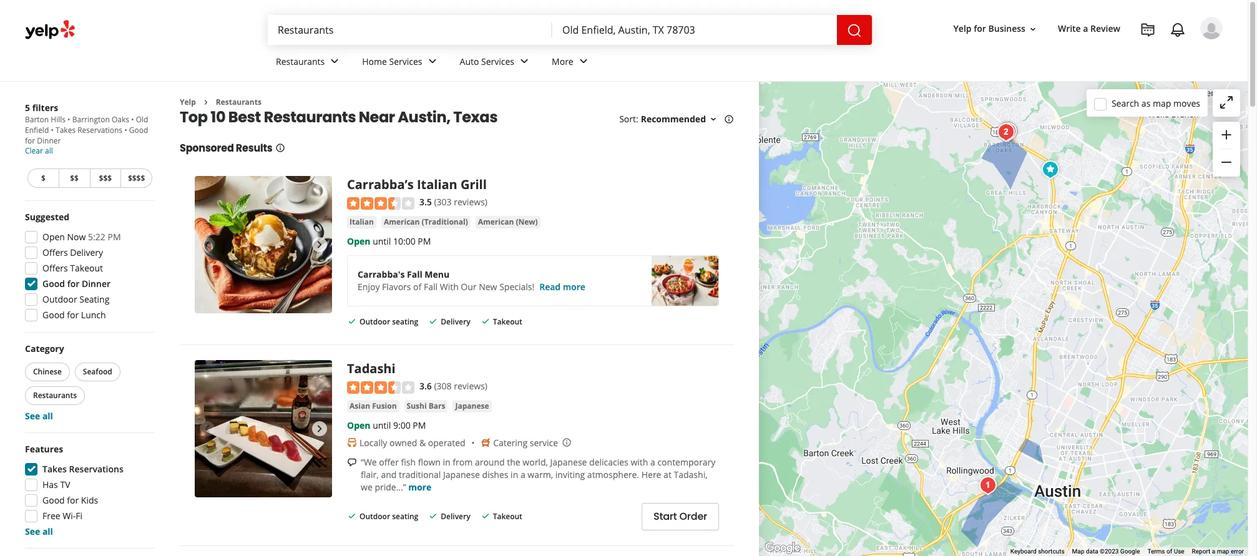 Task type: describe. For each thing, give the bounding box(es) containing it.
owned
[[390, 437, 417, 449]]

pm for carrabba's italian grill
[[418, 235, 431, 247]]

1 vertical spatial more
[[408, 481, 432, 493]]

barton
[[25, 114, 49, 125]]

tadashi link
[[347, 360, 396, 377]]

good inside good for dinner
[[129, 125, 148, 136]]

expand map image
[[1220, 95, 1234, 110]]

chinese button
[[25, 363, 70, 382]]

google image
[[762, 540, 804, 556]]

tv
[[60, 479, 70, 491]]

review
[[1091, 23, 1121, 35]]

italian button
[[347, 216, 376, 228]]

good down the outdoor seating
[[42, 309, 65, 321]]

free wi-fi
[[42, 510, 82, 522]]

outdoor seating
[[42, 293, 109, 305]]

search as map moves
[[1112, 97, 1201, 109]]

noah l. image
[[1201, 17, 1223, 39]]

all for category
[[42, 410, 53, 422]]

open until 9:00 pm
[[347, 419, 426, 431]]

error
[[1231, 548, 1244, 555]]

start order link
[[642, 503, 719, 531]]

asian
[[350, 401, 370, 411]]

3.6
[[420, 380, 432, 392]]

1 vertical spatial good for dinner
[[42, 278, 111, 290]]

yelp for yelp link
[[180, 97, 196, 107]]

16 checkmark v2 image for takeout
[[481, 511, 491, 521]]

oaks
[[112, 114, 129, 125]]

1 vertical spatial takes
[[42, 463, 67, 475]]

old
[[136, 114, 148, 125]]

yelp for business button
[[949, 18, 1043, 40]]

chinese
[[33, 367, 62, 377]]

0 vertical spatial all
[[45, 145, 53, 156]]

best
[[228, 107, 261, 128]]

delicacies
[[589, 456, 629, 468]]

3.5 star rating image
[[347, 197, 415, 210]]

camino real restaurant image
[[996, 120, 1021, 145]]

restaurants inside restaurants button
[[33, 390, 77, 401]]

slideshow element for carrabba's italian grill
[[195, 176, 332, 314]]

0 vertical spatial takes
[[56, 125, 76, 136]]

fat dragon image
[[994, 120, 1019, 145]]

user actions element
[[944, 16, 1241, 92]]

16 checkmark v2 image down menu
[[429, 316, 439, 326]]

barton hills • barrington oaks •
[[25, 114, 136, 125]]

seafood button
[[75, 363, 120, 382]]

start
[[654, 510, 677, 524]]

a left warm,
[[521, 469, 526, 481]]

order
[[680, 510, 707, 524]]

japanese link
[[453, 400, 492, 413]]

texas
[[454, 107, 498, 128]]

see all for category
[[25, 410, 53, 422]]

kids
[[81, 495, 98, 506]]

1 vertical spatial takeout
[[493, 316, 523, 327]]

tadashi image
[[195, 360, 332, 498]]

5
[[25, 102, 30, 114]]

service
[[530, 437, 558, 449]]

group containing category
[[22, 343, 155, 423]]

sushi
[[407, 401, 427, 411]]

flown
[[418, 456, 441, 468]]

Find text field
[[278, 23, 543, 37]]

operated
[[428, 437, 466, 449]]

$$$
[[99, 173, 112, 184]]

enfield
[[25, 125, 49, 136]]

sushi bars link
[[404, 400, 448, 413]]

good down "offers takeout"
[[42, 278, 65, 290]]

more link
[[542, 45, 601, 81]]

0 vertical spatial takeout
[[70, 262, 103, 274]]

projects image
[[1141, 22, 1156, 37]]

previous image for tadashi
[[200, 422, 215, 437]]

recommended
[[641, 113, 706, 125]]

5 filters
[[25, 102, 58, 114]]

16 checkmark v2 image down the 16 speech v2 icon
[[347, 511, 357, 521]]

has tv
[[42, 479, 70, 491]]

1 vertical spatial japanese
[[550, 456, 587, 468]]

salt traders zilker image
[[976, 473, 1001, 498]]

see all button for category
[[25, 410, 53, 422]]

specials!
[[500, 281, 535, 293]]

filters
[[32, 102, 58, 114]]

see all button for features
[[25, 526, 53, 538]]

see for category
[[25, 410, 40, 422]]

delivery for 16 checkmark v2 image on top of the tadashi link
[[441, 316, 471, 327]]

restaurants inside the restaurants link
[[276, 55, 325, 67]]

24 chevron down v2 image for more
[[576, 54, 591, 69]]

5:22
[[88, 231, 105, 243]]

(308
[[434, 380, 452, 392]]

16 checkmark v2 image for delivery
[[429, 511, 439, 521]]

of inside carrabba's fall menu enjoy flavors of fall with our new specials! read more
[[413, 281, 422, 293]]

2 vertical spatial outdoor
[[360, 511, 390, 522]]

top
[[180, 107, 208, 128]]

group containing features
[[21, 443, 155, 538]]

clear all link
[[25, 145, 53, 156]]

&
[[420, 437, 426, 449]]

2 seating from the top
[[392, 511, 419, 522]]

dinner inside good for dinner
[[37, 136, 61, 146]]

good up free
[[42, 495, 65, 506]]

16 info v2 image
[[724, 114, 734, 124]]

open until 10:00 pm
[[347, 235, 431, 247]]

slideshow element for tadashi
[[195, 360, 332, 498]]

yelp link
[[180, 97, 196, 107]]

with
[[631, 456, 648, 468]]

until for carrabba's italian grill
[[373, 235, 391, 247]]

1 vertical spatial dinner
[[82, 278, 111, 290]]

$ button
[[27, 169, 59, 188]]

16 locally owned v2 image
[[347, 438, 357, 448]]

home services
[[362, 55, 422, 67]]

home services link
[[352, 45, 450, 81]]

flavors
[[382, 281, 411, 293]]

next image
[[312, 422, 327, 437]]

1 seating from the top
[[392, 316, 419, 327]]

$
[[41, 173, 45, 184]]

keyboard shortcuts button
[[1011, 548, 1065, 556]]

16 checkmark v2 image down new
[[481, 316, 491, 326]]

1 vertical spatial fall
[[424, 281, 438, 293]]

sort:
[[620, 113, 639, 125]]

group containing suggested
[[21, 211, 155, 325]]

terms of use
[[1148, 548, 1185, 555]]

tadashi,
[[674, 469, 708, 481]]

16 chevron down v2 image
[[709, 114, 719, 124]]

0 vertical spatial reservations
[[78, 125, 122, 136]]

24 chevron down v2 image for restaurants
[[327, 54, 342, 69]]

more inside carrabba's fall menu enjoy flavors of fall with our new specials! read more
[[563, 281, 586, 293]]

we
[[361, 481, 373, 493]]

"we
[[361, 456, 377, 468]]

keyboard
[[1011, 548, 1037, 555]]

asia cafe image
[[996, 119, 1021, 144]]

results
[[236, 141, 273, 156]]

pride…"
[[375, 481, 406, 493]]

italian inside button
[[350, 217, 374, 227]]

1 vertical spatial outdoor
[[360, 316, 390, 327]]

notifications image
[[1171, 22, 1186, 37]]

features
[[25, 443, 63, 455]]

with
[[440, 281, 459, 293]]

9:00
[[393, 419, 411, 431]]

sushi bars button
[[404, 400, 448, 413]]

wi-
[[63, 510, 76, 522]]

yelp for yelp for business
[[954, 23, 972, 35]]

for inside button
[[974, 23, 987, 35]]

pm right 5:22
[[108, 231, 121, 243]]

open now 5:22 pm
[[42, 231, 121, 243]]

1 horizontal spatial in
[[511, 469, 518, 481]]

top 10 best restaurants near austin, texas
[[180, 107, 498, 128]]

10:00
[[393, 235, 416, 247]]

zoom out image
[[1220, 155, 1234, 170]]

auto services link
[[450, 45, 542, 81]]

previous image for carrabba's italian grill
[[200, 238, 215, 253]]

delivery inside 'group'
[[70, 247, 103, 259]]

tadashi
[[347, 360, 396, 377]]

none field find
[[278, 23, 543, 37]]

recommended button
[[641, 113, 719, 125]]

clear
[[25, 145, 43, 156]]

dishes
[[482, 469, 509, 481]]

near
[[359, 107, 395, 128]]



Task type: locate. For each thing, give the bounding box(es) containing it.
2 vertical spatial delivery
[[441, 511, 471, 522]]

map for error
[[1217, 548, 1230, 555]]

moves
[[1174, 97, 1201, 109]]

1 horizontal spatial dinner
[[82, 278, 111, 290]]

more link
[[408, 481, 432, 493]]

reviews) down grill
[[454, 196, 488, 208]]

outdoor up good for lunch
[[42, 293, 77, 305]]

until up locally
[[373, 419, 391, 431]]

1 vertical spatial reservations
[[69, 463, 124, 475]]

2 until from the top
[[373, 419, 391, 431]]

None search field
[[268, 15, 875, 45]]

reviews) up japanese button
[[454, 380, 488, 392]]

enjoy
[[358, 281, 380, 293]]

1 horizontal spatial yelp
[[954, 23, 972, 35]]

•
[[68, 114, 70, 125], [131, 114, 134, 125], [51, 125, 54, 136], [124, 125, 127, 136]]

1 vertical spatial outdoor seating
[[360, 511, 419, 522]]

all down free
[[42, 526, 53, 538]]

open for tadashi
[[347, 419, 371, 431]]

here
[[642, 469, 662, 481]]

keyboard shortcuts
[[1011, 548, 1065, 555]]

in left from
[[443, 456, 451, 468]]

google
[[1121, 548, 1140, 555]]

0 vertical spatial dinner
[[37, 136, 61, 146]]

0 vertical spatial of
[[413, 281, 422, 293]]

see all for features
[[25, 526, 53, 538]]

0 vertical spatial yelp
[[954, 23, 972, 35]]

0 vertical spatial japanese
[[455, 401, 489, 411]]

japanese down 3.6 (308 reviews) on the left of the page
[[455, 401, 489, 411]]

1 vertical spatial restaurants link
[[216, 97, 262, 107]]

a right write
[[1084, 23, 1089, 35]]

1 horizontal spatial 24 chevron down v2 image
[[576, 54, 591, 69]]

0 vertical spatial italian
[[417, 176, 458, 193]]

offers
[[42, 247, 68, 259], [42, 262, 68, 274]]

open down suggested
[[42, 231, 65, 243]]

zoom in image
[[1220, 127, 1234, 142]]

next image
[[312, 238, 327, 253]]

0 vertical spatial fall
[[407, 268, 423, 280]]

0 vertical spatial see all
[[25, 410, 53, 422]]

outdoor seating down 'flavors'
[[360, 316, 419, 327]]

category
[[25, 343, 64, 355]]

16 speech v2 image
[[347, 458, 357, 468]]

None field
[[278, 23, 543, 37], [563, 23, 827, 37]]

1 vertical spatial map
[[1217, 548, 1230, 555]]

reviews)
[[454, 196, 488, 208], [454, 380, 488, 392]]

terms of use link
[[1148, 548, 1185, 555]]

0 vertical spatial seating
[[392, 316, 419, 327]]

0 horizontal spatial services
[[389, 55, 422, 67]]

pm down 'american (traditional)' link
[[418, 235, 431, 247]]

1 vertical spatial see all button
[[25, 526, 53, 538]]

none field up business categories element at the top of page
[[563, 23, 827, 37]]

outdoor seating for 16 checkmark v2 image underneath the 16 speech v2 icon
[[360, 511, 419, 522]]

2 none field from the left
[[563, 23, 827, 37]]

0 vertical spatial reviews)
[[454, 196, 488, 208]]

16 checkmark v2 image
[[347, 316, 357, 326], [429, 316, 439, 326], [481, 316, 491, 326], [347, 511, 357, 521]]

2 american from the left
[[478, 217, 514, 227]]

american for american (new)
[[478, 217, 514, 227]]

16 checkmark v2 image down more link at the bottom left of the page
[[429, 511, 439, 521]]

all
[[45, 145, 53, 156], [42, 410, 53, 422], [42, 526, 53, 538]]

carrabba's italian grill image
[[195, 176, 332, 314]]

2 see all from the top
[[25, 526, 53, 538]]

1 horizontal spatial none field
[[563, 23, 827, 37]]

all down restaurants button
[[42, 410, 53, 422]]

1 vertical spatial in
[[511, 469, 518, 481]]

1 previous image from the top
[[200, 238, 215, 253]]

2 24 chevron down v2 image from the left
[[517, 54, 532, 69]]

16 info v2 image
[[275, 143, 285, 153]]

2 outdoor seating from the top
[[360, 511, 419, 522]]

open for carrabba's italian grill
[[347, 235, 371, 247]]

3.6 star rating image
[[347, 381, 415, 394]]

italian up (303
[[417, 176, 458, 193]]

2 vertical spatial all
[[42, 526, 53, 538]]

fusion
[[372, 401, 397, 411]]

more
[[563, 281, 586, 293], [408, 481, 432, 493]]

fall up 'flavors'
[[407, 268, 423, 280]]

24 chevron down v2 image inside the restaurants link
[[327, 54, 342, 69]]

map for moves
[[1153, 97, 1172, 109]]

0 horizontal spatial 24 chevron down v2 image
[[327, 54, 342, 69]]

1 horizontal spatial restaurants link
[[266, 45, 352, 81]]

pm right 9:00
[[413, 419, 426, 431]]

2 previous image from the top
[[200, 422, 215, 437]]

shortcuts
[[1039, 548, 1065, 555]]

warm,
[[528, 469, 553, 481]]

0 horizontal spatial fall
[[407, 268, 423, 280]]

see
[[25, 410, 40, 422], [25, 526, 40, 538]]

carrabba's
[[358, 268, 405, 280]]

1 see all button from the top
[[25, 410, 53, 422]]

0 vertical spatial until
[[373, 235, 391, 247]]

24 chevron down v2 image for auto services
[[517, 54, 532, 69]]

offers takeout
[[42, 262, 103, 274]]

0 vertical spatial see
[[25, 410, 40, 422]]

for down barton
[[25, 136, 35, 146]]

see all button down free
[[25, 526, 53, 538]]

world,
[[523, 456, 548, 468]]

all right clear
[[45, 145, 53, 156]]

free
[[42, 510, 60, 522]]

1 none field from the left
[[278, 23, 543, 37]]

yelp left 16 chevron right v2 image
[[180, 97, 196, 107]]

new
[[479, 281, 497, 293]]

locally owned & operated
[[360, 437, 466, 449]]

2 vertical spatial takeout
[[493, 511, 523, 522]]

1 vertical spatial see
[[25, 526, 40, 538]]

1 vertical spatial slideshow element
[[195, 360, 332, 498]]

open up 16 locally owned v2 icon
[[347, 419, 371, 431]]

yelp left the business
[[954, 23, 972, 35]]

0 horizontal spatial italian
[[350, 217, 374, 227]]

catering service
[[493, 437, 558, 449]]

report a map error link
[[1192, 548, 1244, 555]]

1 vertical spatial italian
[[350, 217, 374, 227]]

seating down more link at the bottom left of the page
[[392, 511, 419, 522]]

Near text field
[[563, 23, 827, 37]]

info icon image
[[562, 438, 572, 448], [562, 438, 572, 448]]

0 vertical spatial previous image
[[200, 238, 215, 253]]

1 offers from the top
[[42, 247, 68, 259]]

clear all
[[25, 145, 53, 156]]

1 vertical spatial yelp
[[180, 97, 196, 107]]

1 horizontal spatial 24 chevron down v2 image
[[517, 54, 532, 69]]

2 16 checkmark v2 image from the left
[[481, 511, 491, 521]]

1 vertical spatial reviews)
[[454, 380, 488, 392]]

around
[[475, 456, 505, 468]]

delivery down from
[[441, 511, 471, 522]]

1 horizontal spatial services
[[481, 55, 515, 67]]

austin,
[[398, 107, 451, 128]]

2 24 chevron down v2 image from the left
[[576, 54, 591, 69]]

1 vertical spatial seating
[[392, 511, 419, 522]]

1 horizontal spatial 16 checkmark v2 image
[[481, 511, 491, 521]]

offers up "offers takeout"
[[42, 247, 68, 259]]

0 vertical spatial good for dinner
[[25, 125, 148, 146]]

takeout down offers delivery
[[70, 262, 103, 274]]

all for features
[[42, 526, 53, 538]]

dinner
[[37, 136, 61, 146], [82, 278, 111, 290]]

1 horizontal spatial italian
[[417, 176, 458, 193]]

16 checkmark v2 image up the tadashi link
[[347, 316, 357, 326]]

0 horizontal spatial in
[[443, 456, 451, 468]]

japanese up inviting
[[550, 456, 587, 468]]

0 horizontal spatial map
[[1153, 97, 1172, 109]]

until for tadashi
[[373, 419, 391, 431]]

1 horizontal spatial american
[[478, 217, 514, 227]]

for left the business
[[974, 23, 987, 35]]

map region
[[754, 0, 1258, 556]]

0 horizontal spatial dinner
[[37, 136, 61, 146]]

outdoor seating
[[360, 316, 419, 327], [360, 511, 419, 522]]

business categories element
[[266, 45, 1223, 81]]

24 chevron down v2 image inside more link
[[576, 54, 591, 69]]

none field near
[[563, 23, 827, 37]]

24 chevron down v2 image right more
[[576, 54, 591, 69]]

bars
[[429, 401, 445, 411]]

2 slideshow element from the top
[[195, 360, 332, 498]]

see for features
[[25, 526, 40, 538]]

0 horizontal spatial 24 chevron down v2 image
[[425, 54, 440, 69]]

0 horizontal spatial restaurants link
[[216, 97, 262, 107]]

japanese inside button
[[455, 401, 489, 411]]

24 chevron down v2 image inside auto services link
[[517, 54, 532, 69]]

2 see all button from the top
[[25, 526, 53, 538]]

outdoor seating down pride…"
[[360, 511, 419, 522]]

restaurants link up "top 10 best restaurants near austin, texas"
[[266, 45, 352, 81]]

home
[[362, 55, 387, 67]]

(new)
[[516, 217, 538, 227]]

takeout down specials!
[[493, 316, 523, 327]]

16 catering v2 image
[[481, 438, 491, 448]]

0 horizontal spatial of
[[413, 281, 422, 293]]

carrabba's italian grill link
[[347, 176, 487, 193]]

of
[[413, 281, 422, 293], [1167, 548, 1173, 555]]

fall down menu
[[424, 281, 438, 293]]

1 vertical spatial all
[[42, 410, 53, 422]]

previous image
[[200, 238, 215, 253], [200, 422, 215, 437]]

1 vertical spatial delivery
[[441, 316, 471, 327]]

more right read
[[563, 281, 586, 293]]

restaurants link right 16 chevron right v2 image
[[216, 97, 262, 107]]

as
[[1142, 97, 1151, 109]]

2 vertical spatial japanese
[[443, 469, 480, 481]]

services right auto
[[481, 55, 515, 67]]

services right home
[[389, 55, 422, 67]]

2 services from the left
[[481, 55, 515, 67]]

1 24 chevron down v2 image from the left
[[425, 54, 440, 69]]

0 vertical spatial delivery
[[70, 247, 103, 259]]

0 horizontal spatial american
[[384, 217, 420, 227]]

24 chevron down v2 image
[[425, 54, 440, 69], [576, 54, 591, 69]]

16 chevron right v2 image
[[201, 97, 211, 107]]

1 16 checkmark v2 image from the left
[[429, 511, 439, 521]]

reservations inside 'group'
[[69, 463, 124, 475]]

1 outdoor seating from the top
[[360, 316, 419, 327]]

24 chevron down v2 image left auto
[[425, 54, 440, 69]]

map right the as
[[1153, 97, 1172, 109]]

3.5
[[420, 196, 432, 208]]

1 see from the top
[[25, 410, 40, 422]]

24 chevron down v2 image left home
[[327, 54, 342, 69]]

outdoor seating for 16 checkmark v2 image on top of the tadashi link
[[360, 316, 419, 327]]

start order
[[654, 510, 707, 524]]

1 services from the left
[[389, 55, 422, 67]]

"we offer fish flown in from around the world, japanese delicacies with a contemporary flair, and traditional japanese dishes in a warm, inviting atmosphere. here at tadashi, we pride…"
[[361, 456, 716, 493]]

0 horizontal spatial more
[[408, 481, 432, 493]]

japanese down from
[[443, 469, 480, 481]]

lunch
[[81, 309, 106, 321]]

offers for offers takeout
[[42, 262, 68, 274]]

more
[[552, 55, 574, 67]]

more down "traditional"
[[408, 481, 432, 493]]

american
[[384, 217, 420, 227], [478, 217, 514, 227]]

• takes reservations •
[[49, 125, 129, 136]]

1 slideshow element from the top
[[195, 176, 332, 314]]

delivery down with
[[441, 316, 471, 327]]

sponsored
[[180, 141, 234, 156]]

pm for tadashi
[[413, 419, 426, 431]]

yelp for business
[[954, 23, 1026, 35]]

carrabba's fall menu enjoy flavors of fall with our new specials! read more
[[358, 268, 586, 293]]

1 24 chevron down v2 image from the left
[[327, 54, 342, 69]]

american for american (traditional)
[[384, 217, 420, 227]]

0 vertical spatial offers
[[42, 247, 68, 259]]

american (new) button
[[476, 216, 541, 228]]

reviews) for carrabba's italian grill
[[454, 196, 488, 208]]

map left error
[[1217, 548, 1230, 555]]

offers delivery
[[42, 247, 103, 259]]

open down the italian button
[[347, 235, 371, 247]]

24 chevron down v2 image for home services
[[425, 54, 440, 69]]

16 checkmark v2 image down dishes at left
[[481, 511, 491, 521]]

for
[[974, 23, 987, 35], [25, 136, 35, 146], [67, 278, 79, 290], [67, 309, 79, 321], [67, 495, 79, 506]]

of left use
[[1167, 548, 1173, 555]]

italian link
[[347, 216, 376, 228]]

a up here
[[651, 456, 656, 468]]

1 see all from the top
[[25, 410, 53, 422]]

0 vertical spatial outdoor seating
[[360, 316, 419, 327]]

outdoor down "we"
[[360, 511, 390, 522]]

japanese button
[[453, 400, 492, 413]]

for down "offers takeout"
[[67, 278, 79, 290]]

16 checkmark v2 image
[[429, 511, 439, 521], [481, 511, 491, 521]]

16 chevron down v2 image
[[1028, 24, 1038, 34]]

group
[[1213, 122, 1241, 177], [21, 211, 155, 325], [22, 343, 155, 423], [21, 443, 155, 538]]

sponsored results
[[180, 141, 273, 156]]

himalaya kosheli image
[[996, 119, 1021, 144]]

good
[[129, 125, 148, 136], [42, 278, 65, 290], [42, 309, 65, 321], [42, 495, 65, 506]]

for down the outdoor seating
[[67, 309, 79, 321]]

none field up home services link
[[278, 23, 543, 37]]

takes reservations
[[42, 463, 124, 475]]

use
[[1174, 548, 1185, 555]]

takeout down dishes at left
[[493, 511, 523, 522]]

fall
[[407, 268, 423, 280], [424, 281, 438, 293]]

1 reviews) from the top
[[454, 196, 488, 208]]

of right 'flavors'
[[413, 281, 422, 293]]

0 vertical spatial map
[[1153, 97, 1172, 109]]

1 vertical spatial of
[[1167, 548, 1173, 555]]

0 horizontal spatial none field
[[278, 23, 543, 37]]

old enfield
[[25, 114, 148, 136]]

0 vertical spatial outdoor
[[42, 293, 77, 305]]

carrabba's
[[347, 176, 414, 193]]

1 horizontal spatial of
[[1167, 548, 1173, 555]]

0 horizontal spatial 16 checkmark v2 image
[[429, 511, 439, 521]]

0 horizontal spatial yelp
[[180, 97, 196, 107]]

services for home services
[[389, 55, 422, 67]]

$$ button
[[59, 169, 90, 188]]

offers down offers delivery
[[42, 262, 68, 274]]

yelp inside button
[[954, 23, 972, 35]]

a right report
[[1212, 548, 1216, 555]]

2 offers from the top
[[42, 262, 68, 274]]

see all down restaurants button
[[25, 410, 53, 422]]

american up 10:00
[[384, 217, 420, 227]]

has
[[42, 479, 58, 491]]

slideshow element
[[195, 176, 332, 314], [195, 360, 332, 498]]

2 reviews) from the top
[[454, 380, 488, 392]]

map
[[1072, 548, 1085, 555]]

reviews) for tadashi
[[454, 380, 488, 392]]

$$$$
[[128, 173, 145, 184]]

barrington
[[72, 114, 110, 125]]

italian down 3.5 star rating image
[[350, 217, 374, 227]]

for inside good for dinner
[[25, 136, 35, 146]]

24 chevron down v2 image inside home services link
[[425, 54, 440, 69]]

good up $$$$
[[129, 125, 148, 136]]

traditional
[[399, 469, 441, 481]]

1 horizontal spatial more
[[563, 281, 586, 293]]

1 horizontal spatial map
[[1217, 548, 1230, 555]]

search
[[1112, 97, 1140, 109]]

delivery down open now 5:22 pm
[[70, 247, 103, 259]]

map data ©2023 google
[[1072, 548, 1140, 555]]

0 vertical spatial in
[[443, 456, 451, 468]]

offers for offers delivery
[[42, 247, 68, 259]]

american left (new)
[[478, 217, 514, 227]]

search image
[[847, 23, 862, 38]]

until left 10:00
[[373, 235, 391, 247]]

1 vertical spatial see all
[[25, 526, 53, 538]]

1 vertical spatial previous image
[[200, 422, 215, 437]]

1 vertical spatial offers
[[42, 262, 68, 274]]

good for lunch
[[42, 309, 106, 321]]

0 vertical spatial restaurants link
[[266, 45, 352, 81]]

1 american from the left
[[384, 217, 420, 227]]

for up wi-
[[67, 495, 79, 506]]

open
[[42, 231, 65, 243], [347, 235, 371, 247], [347, 419, 371, 431]]

24 chevron down v2 image right auto services on the top of the page
[[517, 54, 532, 69]]

in down the
[[511, 469, 518, 481]]

dinner down hills
[[37, 136, 61, 146]]

suggested
[[25, 211, 69, 223]]

services for auto services
[[481, 55, 515, 67]]

delivery for 16 checkmark v2 image underneath the 16 speech v2 icon
[[441, 511, 471, 522]]

seating down 'flavors'
[[392, 316, 419, 327]]

see all down free
[[25, 526, 53, 538]]

1 until from the top
[[373, 235, 391, 247]]

carrabba's italian grill image
[[1038, 157, 1063, 182]]

©2023
[[1100, 548, 1119, 555]]

0 vertical spatial see all button
[[25, 410, 53, 422]]

yelp
[[954, 23, 972, 35], [180, 97, 196, 107]]

see all button down restaurants button
[[25, 410, 53, 422]]

dinner up seating
[[82, 278, 111, 290]]

open inside 'group'
[[42, 231, 65, 243]]

outdoor down enjoy
[[360, 316, 390, 327]]

asian fusion
[[350, 401, 397, 411]]

seafood
[[83, 367, 112, 377]]

1 vertical spatial until
[[373, 419, 391, 431]]

0 vertical spatial more
[[563, 281, 586, 293]]

0 vertical spatial slideshow element
[[195, 176, 332, 314]]

delivery
[[70, 247, 103, 259], [441, 316, 471, 327], [441, 511, 471, 522]]

2 see from the top
[[25, 526, 40, 538]]

1 horizontal spatial fall
[[424, 281, 438, 293]]

24 chevron down v2 image
[[327, 54, 342, 69], [517, 54, 532, 69]]

10
[[211, 107, 226, 128]]



Task type: vqa. For each thing, say whether or not it's contained in the screenshot.
Clear
yes



